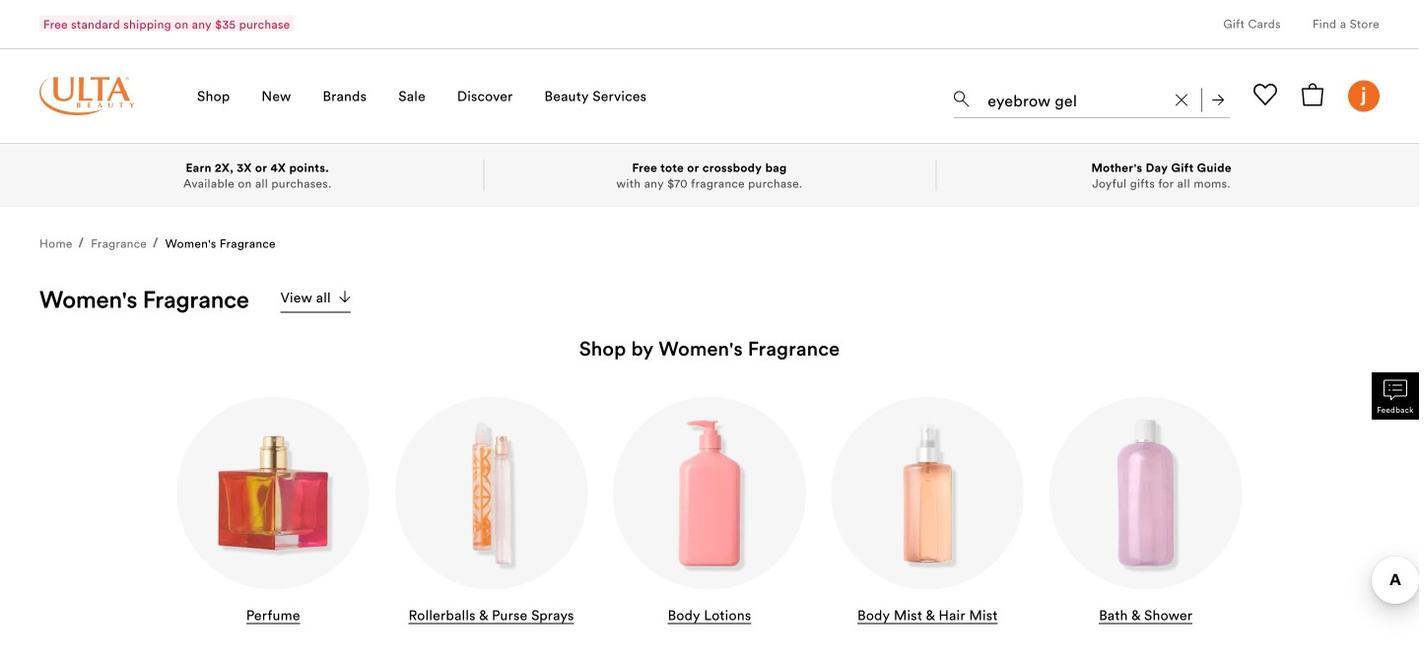Task type: locate. For each thing, give the bounding box(es) containing it.
None search field
[[954, 75, 1230, 122]]



Task type: describe. For each thing, give the bounding box(es) containing it.
0 items in bag image
[[1301, 83, 1325, 106]]

Search products and more search field
[[986, 79, 1164, 114]]

withiconright image
[[339, 291, 351, 303]]

submit image
[[1212, 94, 1224, 106]]

favorites icon image
[[1254, 83, 1277, 106]]

back to top image
[[1358, 596, 1374, 612]]

clear search image
[[1176, 94, 1188, 106]]



Task type: vqa. For each thing, say whether or not it's contained in the screenshot.
FENTY BEAUTY by Rihanna Poutsicle Hydrating Lip Stain image
no



